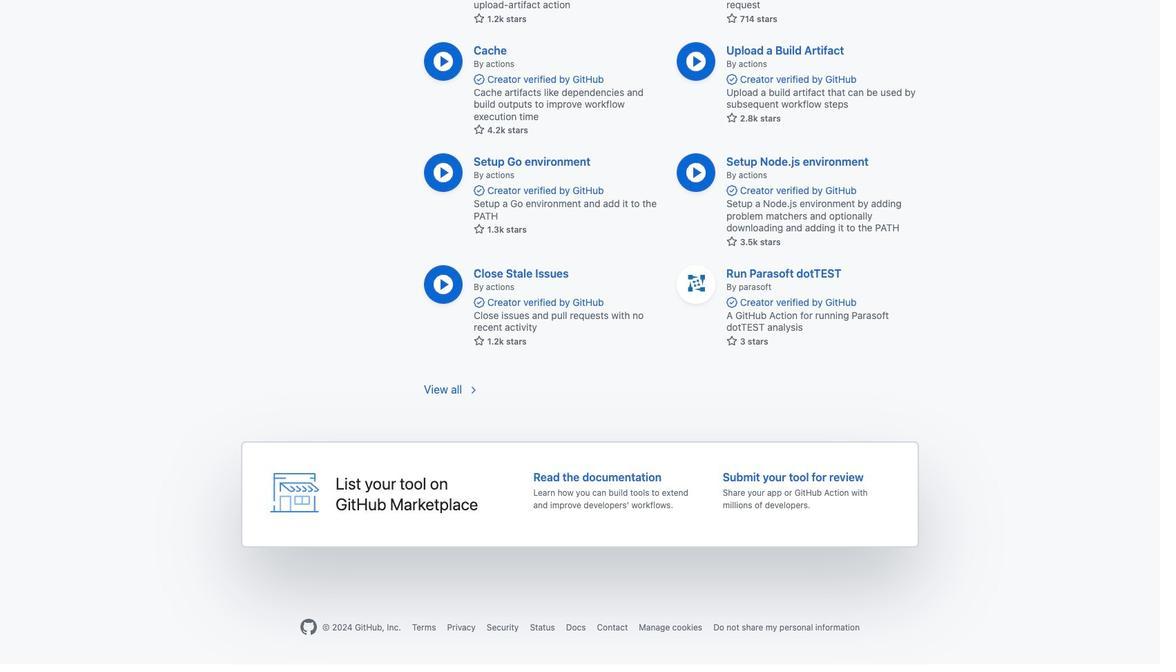 Task type: locate. For each thing, give the bounding box(es) containing it.
0 vertical spatial star image
[[727, 13, 738, 24]]

1 vertical spatial star image
[[474, 124, 485, 135]]

verified image
[[474, 74, 485, 85], [727, 74, 738, 85], [474, 185, 485, 196], [727, 185, 738, 196], [474, 297, 485, 308], [727, 297, 738, 308]]

star image
[[727, 13, 738, 24], [474, 124, 485, 135], [727, 236, 738, 247]]

star image
[[474, 13, 485, 24], [727, 112, 738, 123], [474, 224, 485, 235], [474, 335, 485, 346], [727, 335, 738, 346]]

view all actions listings image
[[468, 384, 479, 395]]



Task type: describe. For each thing, give the bounding box(es) containing it.
homepage image
[[300, 618, 317, 635]]

2 vertical spatial star image
[[727, 236, 738, 247]]



Task type: vqa. For each thing, say whether or not it's contained in the screenshot.
'report' icon
no



